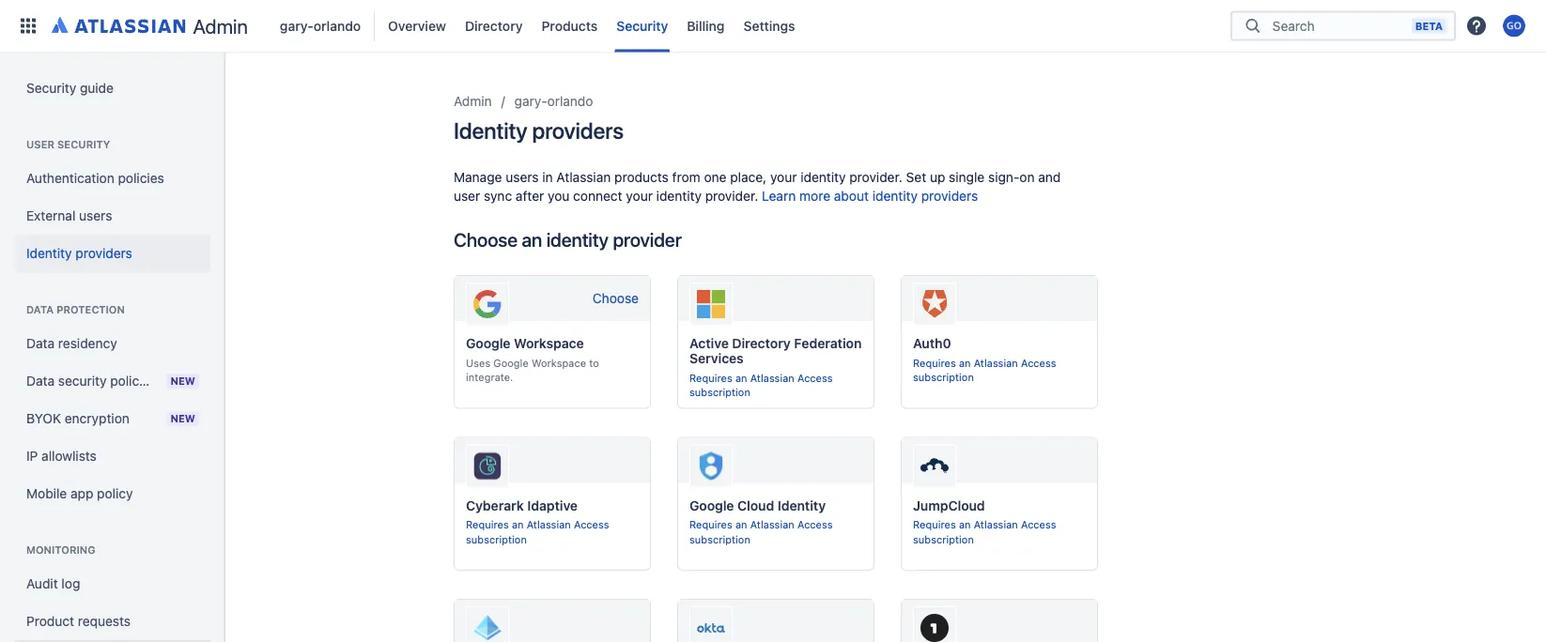 Task type: vqa. For each thing, say whether or not it's contained in the screenshot.
Save
no



Task type: describe. For each thing, give the bounding box(es) containing it.
mobile
[[26, 486, 67, 502]]

0 vertical spatial workspace
[[514, 336, 584, 351]]

requires inside the jumpcloud requires an atlassian access subscription
[[913, 519, 956, 531]]

users for external
[[79, 208, 112, 224]]

product requests link
[[15, 603, 210, 641]]

on
[[1020, 170, 1035, 185]]

search icon image
[[1242, 16, 1265, 35]]

active directory federation services requires an atlassian access subscription
[[690, 336, 862, 399]]

products
[[542, 18, 598, 33]]

requires an atlassian access subscription button for google
[[690, 518, 863, 548]]

policy
[[97, 486, 133, 502]]

connect
[[573, 188, 623, 204]]

1 vertical spatial admin
[[454, 93, 492, 109]]

user
[[26, 139, 55, 151]]

2 vertical spatial providers
[[75, 246, 132, 261]]

set
[[906, 170, 927, 185]]

authentication policies
[[26, 171, 164, 186]]

atlassian inside the cyberark idaptive requires an atlassian access subscription
[[527, 519, 571, 531]]

subscription inside auth0 requires an atlassian access subscription
[[913, 372, 974, 384]]

choose an identity provider
[[454, 228, 682, 250]]

1 horizontal spatial identity providers
[[454, 117, 624, 144]]

uses
[[466, 357, 491, 369]]

an inside auth0 requires an atlassian access subscription
[[959, 357, 971, 369]]

identity providers link
[[15, 235, 210, 272]]

new for byok encryption
[[170, 413, 195, 425]]

data residency link
[[15, 325, 210, 363]]

requires an atlassian access subscription button for jumpcloud
[[913, 518, 1086, 548]]

1 vertical spatial policies
[[110, 373, 156, 389]]

directory inside global navigation element
[[465, 18, 523, 33]]

help icon image
[[1466, 15, 1488, 37]]

settings link
[[738, 11, 801, 41]]

mobile app policy
[[26, 486, 133, 502]]

about
[[834, 188, 869, 204]]

1 vertical spatial providers
[[922, 188, 978, 204]]

jumpcloud requires an atlassian access subscription
[[913, 498, 1057, 546]]

one
[[704, 170, 727, 185]]

1 horizontal spatial provider.
[[850, 170, 903, 185]]

log
[[61, 576, 80, 592]]

atlassian inside the active directory federation services requires an atlassian access subscription
[[750, 372, 795, 384]]

after
[[516, 188, 544, 204]]

access inside 'google cloud identity requires an atlassian access subscription'
[[798, 519, 833, 531]]

external users link
[[15, 197, 210, 235]]

users for manage
[[506, 170, 539, 185]]

requires inside the cyberark idaptive requires an atlassian access subscription
[[466, 519, 509, 531]]

sign-
[[989, 170, 1020, 185]]

products
[[615, 170, 669, 185]]

allowlists
[[41, 449, 97, 464]]

0 horizontal spatial provider.
[[705, 188, 759, 204]]

audit
[[26, 576, 58, 592]]

requires inside auth0 requires an atlassian access subscription
[[913, 357, 956, 369]]

from
[[672, 170, 701, 185]]

learn more about identity providers
[[762, 188, 978, 204]]

directory inside the active directory federation services requires an atlassian access subscription
[[732, 336, 791, 351]]

data residency
[[26, 336, 117, 351]]

an inside the jumpcloud requires an atlassian access subscription
[[959, 519, 971, 531]]

subscription inside the jumpcloud requires an atlassian access subscription
[[913, 534, 974, 546]]

identity down set
[[873, 188, 918, 204]]

toggle navigation image
[[207, 75, 248, 113]]

1 vertical spatial identity
[[26, 246, 72, 261]]

byok
[[26, 411, 61, 427]]

product requests
[[26, 614, 131, 630]]

gary-orlando inside global navigation element
[[280, 18, 361, 33]]

global navigation element
[[11, 0, 1231, 52]]

place,
[[730, 170, 767, 185]]

idaptive
[[527, 498, 578, 513]]

products link
[[536, 11, 603, 41]]

overview
[[388, 18, 446, 33]]

google workspace uses google workspace to integrate.
[[466, 336, 599, 384]]

byok encryption
[[26, 411, 130, 427]]

authentication
[[26, 171, 114, 186]]

gary-orlando link inside global navigation element
[[274, 11, 367, 41]]

0 vertical spatial admin link
[[45, 11, 255, 41]]

services
[[690, 351, 744, 366]]

audit log link
[[15, 566, 210, 603]]

admin banner
[[0, 0, 1547, 53]]

manage
[[454, 170, 502, 185]]

sync
[[484, 188, 512, 204]]

billing link
[[681, 11, 731, 41]]

you
[[548, 188, 570, 204]]

provider
[[613, 228, 682, 250]]

integrate.
[[466, 372, 513, 384]]

account image
[[1503, 15, 1526, 37]]

identity inside 'google cloud identity requires an atlassian access subscription'
[[778, 498, 826, 513]]

atlassian inside manage users in atlassian products from one place, your identity provider. set up single sign-on and user sync after you connect your identity provider.
[[557, 170, 611, 185]]

requires inside the active directory federation services requires an atlassian access subscription
[[690, 372, 733, 384]]

cloud
[[738, 498, 774, 513]]

identity up more
[[801, 170, 846, 185]]

security for security guide
[[26, 80, 76, 96]]

requires an atlassian access subscription button for cyberark
[[466, 518, 639, 548]]

new for data security policies
[[170, 375, 195, 388]]

security for data
[[58, 373, 107, 389]]

data for data security policies
[[26, 373, 55, 389]]

and
[[1039, 170, 1061, 185]]

audit log
[[26, 576, 80, 592]]

beta
[[1416, 20, 1443, 32]]

choose for choose
[[593, 291, 639, 306]]

security for user
[[57, 139, 110, 151]]

orlando for gary-orlando link to the right
[[547, 93, 593, 109]]

security guide link
[[15, 70, 210, 107]]

an inside 'google cloud identity requires an atlassian access subscription'
[[736, 519, 747, 531]]

security link
[[611, 11, 674, 41]]

encryption
[[65, 411, 130, 427]]

choose for choose an identity provider
[[454, 228, 518, 250]]

auth0
[[913, 336, 951, 351]]

orlando for gary-orlando link within global navigation element
[[314, 18, 361, 33]]

subscription inside the active directory federation services requires an atlassian access subscription
[[690, 387, 751, 399]]

federation
[[794, 336, 862, 351]]

data security policies
[[26, 373, 156, 389]]

1 horizontal spatial identity
[[454, 117, 528, 144]]



Task type: locate. For each thing, give the bounding box(es) containing it.
new up ip allowlists link at bottom
[[170, 413, 195, 425]]

0 horizontal spatial orlando
[[314, 18, 361, 33]]

subscription down 'cloud'
[[690, 534, 751, 546]]

subscription inside the cyberark idaptive requires an atlassian access subscription
[[466, 534, 527, 546]]

auth0 requires an atlassian access subscription
[[913, 336, 1057, 384]]

policies up the external users link at top
[[118, 171, 164, 186]]

2 data from the top
[[26, 336, 55, 351]]

0 vertical spatial users
[[506, 170, 539, 185]]

0 vertical spatial provider.
[[850, 170, 903, 185]]

choose down provider
[[593, 291, 639, 306]]

0 horizontal spatial gary-orlando
[[280, 18, 361, 33]]

0 horizontal spatial admin link
[[45, 11, 255, 41]]

admin
[[193, 14, 248, 38], [454, 93, 492, 109]]

directory link
[[459, 11, 529, 41]]

requires an atlassian access subscription button for active
[[690, 371, 863, 401]]

1 vertical spatial workspace
[[532, 357, 586, 369]]

gary-
[[280, 18, 314, 33], [515, 93, 547, 109]]

active
[[690, 336, 729, 351]]

providers down the external users link at top
[[75, 246, 132, 261]]

1 horizontal spatial gary-orlando link
[[515, 90, 593, 113]]

1 horizontal spatial gary-orlando
[[515, 93, 593, 109]]

providers up in
[[532, 117, 624, 144]]

2 security from the top
[[58, 373, 107, 389]]

access
[[1021, 357, 1057, 369], [798, 372, 833, 384], [574, 519, 609, 531], [798, 519, 833, 531], [1021, 519, 1057, 531]]

2 vertical spatial data
[[26, 373, 55, 389]]

data up data residency
[[26, 304, 54, 316]]

0 vertical spatial google
[[466, 336, 511, 351]]

0 vertical spatial new
[[170, 375, 195, 388]]

0 vertical spatial your
[[770, 170, 797, 185]]

0 vertical spatial providers
[[532, 117, 624, 144]]

1 vertical spatial identity providers
[[26, 246, 132, 261]]

0 horizontal spatial security
[[26, 80, 76, 96]]

1 horizontal spatial your
[[770, 170, 797, 185]]

subscription down "auth0"
[[913, 372, 974, 384]]

choose button
[[581, 284, 650, 314]]

1 horizontal spatial gary-
[[515, 93, 547, 109]]

admin up toggle navigation image
[[193, 14, 248, 38]]

choose down sync
[[454, 228, 518, 250]]

monitoring
[[26, 545, 95, 557]]

atlassian inside the jumpcloud requires an atlassian access subscription
[[974, 519, 1018, 531]]

1 data from the top
[[26, 304, 54, 316]]

protection
[[56, 304, 125, 316]]

data
[[26, 304, 54, 316], [26, 336, 55, 351], [26, 373, 55, 389]]

more
[[800, 188, 831, 204]]

an inside the cyberark idaptive requires an atlassian access subscription
[[512, 519, 524, 531]]

1 new from the top
[[170, 375, 195, 388]]

data left residency
[[26, 336, 55, 351]]

0 horizontal spatial users
[[79, 208, 112, 224]]

0 vertical spatial identity providers
[[454, 117, 624, 144]]

2 horizontal spatial providers
[[922, 188, 978, 204]]

google
[[466, 336, 511, 351], [494, 357, 529, 369], [690, 498, 734, 513]]

workspace left to
[[532, 357, 586, 369]]

0 vertical spatial security
[[617, 18, 668, 33]]

2 new from the top
[[170, 413, 195, 425]]

atlassian
[[557, 170, 611, 185], [974, 357, 1018, 369], [750, 372, 795, 384], [527, 519, 571, 531], [750, 519, 795, 531], [974, 519, 1018, 531]]

0 horizontal spatial identity providers
[[26, 246, 132, 261]]

google inside 'google cloud identity requires an atlassian access subscription'
[[690, 498, 734, 513]]

2 vertical spatial google
[[690, 498, 734, 513]]

access inside the cyberark idaptive requires an atlassian access subscription
[[574, 519, 609, 531]]

in
[[542, 170, 553, 185]]

external
[[26, 208, 76, 224]]

manage users in atlassian products from one place, your identity provider. set up single sign-on and user sync after you connect your identity provider.
[[454, 170, 1061, 204]]

google for google cloud identity
[[690, 498, 734, 513]]

users down authentication policies
[[79, 208, 112, 224]]

security
[[57, 139, 110, 151], [58, 373, 107, 389]]

gary-orlando link
[[274, 11, 367, 41], [515, 90, 593, 113]]

learn more about identity providers link
[[762, 188, 978, 204]]

3 data from the top
[[26, 373, 55, 389]]

provider. up learn more about identity providers link
[[850, 170, 903, 185]]

1 vertical spatial security
[[58, 373, 107, 389]]

ip
[[26, 449, 38, 464]]

0 horizontal spatial choose
[[454, 228, 518, 250]]

an inside the active directory federation services requires an atlassian access subscription
[[736, 372, 747, 384]]

users inside manage users in atlassian products from one place, your identity provider. set up single sign-on and user sync after you connect your identity provider.
[[506, 170, 539, 185]]

access inside the jumpcloud requires an atlassian access subscription
[[1021, 519, 1057, 531]]

0 vertical spatial policies
[[118, 171, 164, 186]]

1 horizontal spatial users
[[506, 170, 539, 185]]

your down products
[[626, 188, 653, 204]]

1 vertical spatial your
[[626, 188, 653, 204]]

admin inside global navigation element
[[193, 14, 248, 38]]

1 security from the top
[[57, 139, 110, 151]]

identity providers up in
[[454, 117, 624, 144]]

subscription down services
[[690, 387, 751, 399]]

atlassian inside 'google cloud identity requires an atlassian access subscription'
[[750, 519, 795, 531]]

1 vertical spatial gary-orlando link
[[515, 90, 593, 113]]

0 horizontal spatial providers
[[75, 246, 132, 261]]

admin link up manage
[[454, 90, 492, 113]]

admin link up security guide link
[[45, 11, 255, 41]]

identity right 'cloud'
[[778, 498, 826, 513]]

security up 'byok encryption'
[[58, 373, 107, 389]]

1 horizontal spatial security
[[617, 18, 668, 33]]

0 vertical spatial directory
[[465, 18, 523, 33]]

cyberark
[[466, 498, 524, 513]]

settings
[[744, 18, 795, 33]]

learn
[[762, 188, 796, 204]]

0 horizontal spatial gary-orlando link
[[274, 11, 367, 41]]

0 horizontal spatial identity
[[26, 246, 72, 261]]

1 vertical spatial new
[[170, 413, 195, 425]]

1 vertical spatial choose
[[593, 291, 639, 306]]

jumpcloud
[[913, 498, 985, 513]]

1 vertical spatial users
[[79, 208, 112, 224]]

requires an atlassian access subscription button for auth0
[[913, 356, 1086, 386]]

requires an atlassian access subscription button down 'cloud'
[[690, 518, 863, 548]]

0 horizontal spatial admin
[[193, 14, 248, 38]]

1 vertical spatial provider.
[[705, 188, 759, 204]]

0 horizontal spatial directory
[[465, 18, 523, 33]]

0 vertical spatial gary-
[[280, 18, 314, 33]]

data for data residency
[[26, 336, 55, 351]]

1 vertical spatial google
[[494, 357, 529, 369]]

requires an atlassian access subscription button down the jumpcloud
[[913, 518, 1086, 548]]

workspace
[[514, 336, 584, 351], [532, 357, 586, 369]]

0 horizontal spatial gary-
[[280, 18, 314, 33]]

security for security
[[617, 18, 668, 33]]

Search field
[[1267, 9, 1412, 43]]

orlando inside global navigation element
[[314, 18, 361, 33]]

1 horizontal spatial admin link
[[454, 90, 492, 113]]

0 vertical spatial gary-orlando
[[280, 18, 361, 33]]

an
[[522, 228, 542, 250], [959, 357, 971, 369], [736, 372, 747, 384], [512, 519, 524, 531], [736, 519, 747, 531], [959, 519, 971, 531]]

google for google workspace
[[466, 336, 511, 351]]

subscription down the jumpcloud
[[913, 534, 974, 546]]

gary- for gary-orlando link to the right
[[515, 93, 547, 109]]

0 horizontal spatial your
[[626, 188, 653, 204]]

overview link
[[383, 11, 452, 41]]

ip allowlists
[[26, 449, 97, 464]]

authentication policies link
[[15, 160, 210, 197]]

0 vertical spatial choose
[[454, 228, 518, 250]]

choose inside button
[[593, 291, 639, 306]]

1 vertical spatial directory
[[732, 336, 791, 351]]

requires an atlassian access subscription button down the "idaptive"
[[466, 518, 639, 548]]

security guide
[[26, 80, 114, 96]]

orlando down products link
[[547, 93, 593, 109]]

orlando
[[314, 18, 361, 33], [547, 93, 593, 109]]

orlando left overview
[[314, 18, 361, 33]]

ip allowlists link
[[15, 438, 210, 475]]

security up authentication policies
[[57, 139, 110, 151]]

requires an atlassian access subscription button
[[913, 356, 1086, 386], [690, 371, 863, 401], [466, 518, 639, 548], [690, 518, 863, 548], [913, 518, 1086, 548]]

identity down you
[[546, 228, 609, 250]]

user security
[[26, 139, 110, 151]]

0 vertical spatial orlando
[[314, 18, 361, 33]]

external users
[[26, 208, 112, 224]]

0 vertical spatial admin
[[193, 14, 248, 38]]

requires
[[913, 357, 956, 369], [690, 372, 733, 384], [466, 519, 509, 531], [690, 519, 733, 531], [913, 519, 956, 531]]

provider. down the one on the top
[[705, 188, 759, 204]]

1 horizontal spatial choose
[[593, 291, 639, 306]]

identity up manage
[[454, 117, 528, 144]]

0 vertical spatial data
[[26, 304, 54, 316]]

single
[[949, 170, 985, 185]]

2 vertical spatial identity
[[778, 498, 826, 513]]

identity
[[454, 117, 528, 144], [26, 246, 72, 261], [778, 498, 826, 513]]

new down data residency "link"
[[170, 375, 195, 388]]

workspace down choose button
[[514, 336, 584, 351]]

admin link
[[45, 11, 255, 41], [454, 90, 492, 113]]

google up integrate.
[[494, 357, 529, 369]]

1 vertical spatial gary-
[[515, 93, 547, 109]]

0 vertical spatial identity
[[454, 117, 528, 144]]

security inside global navigation element
[[617, 18, 668, 33]]

0 vertical spatial security
[[57, 139, 110, 151]]

users
[[506, 170, 539, 185], [79, 208, 112, 224]]

1 horizontal spatial directory
[[732, 336, 791, 351]]

mobile app policy link
[[15, 475, 210, 513]]

1 horizontal spatial providers
[[532, 117, 624, 144]]

security left billing
[[617, 18, 668, 33]]

access inside auth0 requires an atlassian access subscription
[[1021, 357, 1057, 369]]

1 vertical spatial gary-orlando
[[515, 93, 593, 109]]

subscription
[[913, 372, 974, 384], [690, 387, 751, 399], [466, 534, 527, 546], [690, 534, 751, 546], [913, 534, 974, 546]]

billing
[[687, 18, 725, 33]]

user
[[454, 188, 480, 204]]

data up byok
[[26, 373, 55, 389]]

1 vertical spatial orlando
[[547, 93, 593, 109]]

security left guide
[[26, 80, 76, 96]]

1 vertical spatial admin link
[[454, 90, 492, 113]]

google left 'cloud'
[[690, 498, 734, 513]]

appswitcher icon image
[[17, 15, 39, 37]]

security
[[617, 18, 668, 33], [26, 80, 76, 96]]

gary- inside global navigation element
[[280, 18, 314, 33]]

product
[[26, 614, 74, 630]]

1 horizontal spatial admin
[[454, 93, 492, 109]]

guide
[[80, 80, 114, 96]]

google cloud identity requires an atlassian access subscription
[[690, 498, 833, 546]]

up
[[930, 170, 946, 185]]

directory right active
[[732, 336, 791, 351]]

admin up manage
[[454, 93, 492, 109]]

identity down from
[[657, 188, 702, 204]]

gary- for gary-orlando link within global navigation element
[[280, 18, 314, 33]]

subscription down cyberark
[[466, 534, 527, 546]]

identity providers down external users
[[26, 246, 132, 261]]

choose
[[454, 228, 518, 250], [593, 291, 639, 306]]

your up learn
[[770, 170, 797, 185]]

atlassian image
[[52, 13, 186, 36], [52, 13, 186, 36]]

to
[[589, 357, 599, 369]]

requires an atlassian access subscription button down "auth0"
[[913, 356, 1086, 386]]

requires inside 'google cloud identity requires an atlassian access subscription'
[[690, 519, 733, 531]]

atlassian inside auth0 requires an atlassian access subscription
[[974, 357, 1018, 369]]

1 horizontal spatial orlando
[[547, 93, 593, 109]]

providers down up
[[922, 188, 978, 204]]

data inside "link"
[[26, 336, 55, 351]]

identity down external
[[26, 246, 72, 261]]

1 vertical spatial security
[[26, 80, 76, 96]]

users up after in the top left of the page
[[506, 170, 539, 185]]

2 horizontal spatial identity
[[778, 498, 826, 513]]

subscription inside 'google cloud identity requires an atlassian access subscription'
[[690, 534, 751, 546]]

1 vertical spatial data
[[26, 336, 55, 351]]

directory left products
[[465, 18, 523, 33]]

0 vertical spatial gary-orlando link
[[274, 11, 367, 41]]

data protection
[[26, 304, 125, 316]]

app
[[70, 486, 93, 502]]

cyberark idaptive requires an atlassian access subscription
[[466, 498, 609, 546]]

policies down data residency "link"
[[110, 373, 156, 389]]

data for data protection
[[26, 304, 54, 316]]

access inside the active directory federation services requires an atlassian access subscription
[[798, 372, 833, 384]]

google up uses
[[466, 336, 511, 351]]

residency
[[58, 336, 117, 351]]

identity
[[801, 170, 846, 185], [657, 188, 702, 204], [873, 188, 918, 204], [546, 228, 609, 250]]

requires an atlassian access subscription button down services
[[690, 371, 863, 401]]

requests
[[78, 614, 131, 630]]



